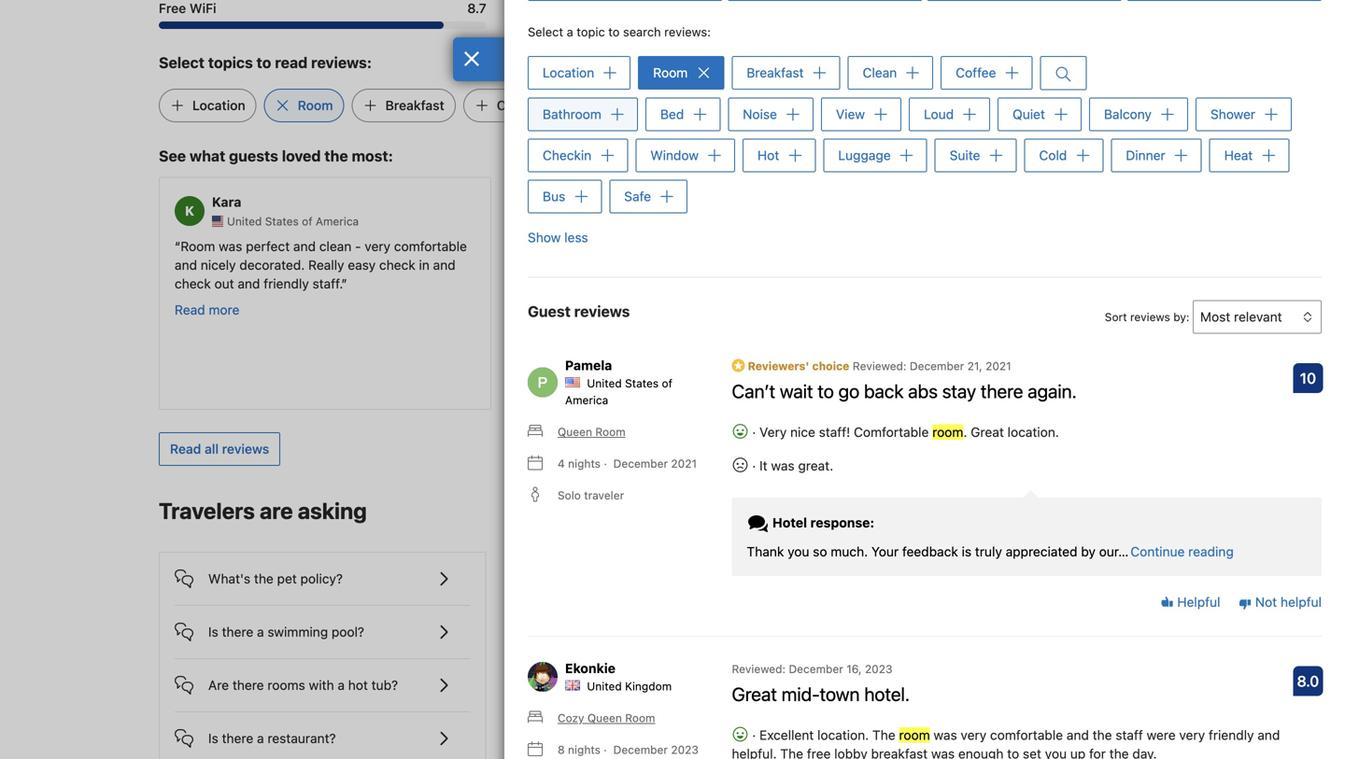 Task type: describe. For each thing, give the bounding box(es) containing it.
you inside was very comfortable and the staff were very friendly and helpful. the free lobby breakfast was enough to set you up for the day.
[[1045, 746, 1067, 760]]

pamela
[[565, 358, 612, 373]]

1 horizontal spatial room
[[933, 425, 964, 440]]

states inside united states of america
[[625, 377, 659, 390]]

are for are there rooms with a balcony?
[[559, 731, 579, 747]]

travelers are asking
[[159, 498, 367, 524]]

a left the swimming
[[257, 625, 264, 640]]

staff.
[[313, 276, 341, 291]]

ekonkie
[[565, 661, 616, 676]]

read more for top read more button
[[175, 302, 240, 318]]

loved
[[282, 147, 321, 165]]

bathroom.
[[908, 276, 970, 291]]

park
[[593, 625, 619, 640]]

read more for read more button to the bottom
[[870, 377, 935, 392]]

fruit.
[[886, 351, 912, 366]]

asking
[[298, 498, 367, 524]]

0 vertical spatial you
[[788, 544, 810, 560]]

december down cozy queen room at the bottom left of the page
[[614, 744, 668, 757]]

1 vertical spatial read more button
[[870, 376, 935, 394]]

thank
[[747, 544, 784, 560]]

hotel
[[773, 515, 807, 530]]

10.
[[996, 257, 1014, 273]]

room up 4 nights · december 2021
[[596, 425, 626, 439]]

york
[[1163, 2, 1187, 15]]

scored 10 element
[[1294, 363, 1324, 393]]

very for in
[[365, 239, 391, 254]]

24
[[870, 295, 886, 310]]

is for is there a restaurant?
[[208, 731, 218, 747]]

k
[[185, 203, 194, 219]]

clean!
[[870, 313, 908, 329]]

8 nights · december 2023
[[558, 744, 699, 757]]

what's the pet policy? button
[[175, 553, 471, 590]]

scored 8.0 element
[[1294, 667, 1324, 696]]

staff
[[1116, 728, 1144, 743]]

can
[[559, 625, 582, 640]]

1 vertical spatial queen
[[588, 712, 622, 725]]

we
[[887, 738, 906, 753]]

for inside was very comfortable and the staff were very friendly and helpful. the free lobby breakfast was enough to set you up for the day.
[[1090, 746, 1106, 760]]

0 horizontal spatial location.
[[818, 728, 869, 743]]

states inside marie united states of america
[[613, 215, 646, 228]]

view
[[836, 106, 865, 122]]

luggage
[[838, 147, 891, 163]]

1 horizontal spatial very
[[961, 728, 987, 743]]

rooms for balcony?
[[618, 731, 656, 747]]

0 horizontal spatial breakfast
[[386, 97, 445, 113]]

friendly inside was very comfortable and the staff were very friendly and helpful. the free lobby breakfast was enough to set you up for the day.
[[1209, 728, 1255, 743]]

see what guests loved the most:
[[159, 147, 393, 165]]

reviewers'
[[748, 360, 810, 373]]

0 vertical spatial read
[[175, 302, 205, 318]]

nicely
[[201, 257, 236, 273]]

sort
[[1105, 311, 1128, 324]]

very for was
[[1180, 728, 1206, 743]]

the right loved
[[325, 147, 348, 165]]

the inside " very cool area and the team was super friendly and helpful.
[[644, 239, 663, 254]]

very for "
[[528, 239, 555, 254]]

comfortable inside " room was perfect and clean - very comfortable and nicely decorated. really easy check in and check out and friendly staff.
[[394, 239, 467, 254]]

0 horizontal spatial america
[[316, 215, 359, 228]]

read all reviews button
[[159, 433, 281, 466]]

decorated.
[[240, 257, 305, 273]]

are there rooms with a hot tub? button
[[175, 660, 471, 697]]

16,
[[847, 663, 862, 676]]

see
[[159, 147, 186, 165]]

room inside " room was perfect and clean - very comfortable and nicely decorated. really easy check in and check out and friendly staff.
[[181, 239, 215, 254]]

10
[[1300, 369, 1317, 387]]

swimming
[[268, 625, 328, 640]]

window
[[651, 147, 699, 163]]

there for are there rooms with a hot tub?
[[233, 678, 264, 693]]

questions
[[1100, 738, 1159, 753]]

search
[[623, 25, 661, 39]]

united states of america inside list of reviews region
[[565, 377, 673, 407]]

-
[[355, 239, 361, 254]]

0 vertical spatial read more button
[[175, 301, 240, 319]]

to inside location excellent. bed, linens, towels a 10. large bathroom. 24 hour desk service great! clean! coffee in morning nice, pastries pretty bad. yes to fruit.
[[870, 351, 882, 366]]

travelers
[[159, 498, 255, 524]]

united down ekonkie
[[587, 680, 622, 693]]

our…
[[1100, 544, 1129, 560]]

enough
[[959, 746, 1004, 760]]

0 vertical spatial breakfast
[[747, 65, 804, 80]]

queen room
[[558, 425, 626, 439]]

rooms for hot
[[268, 678, 305, 693]]

hotel response:
[[770, 515, 875, 530]]

so
[[813, 544, 828, 560]]

in inside " room was perfect and clean - very comfortable and nicely decorated. really easy check in and check out and friendly staff.
[[419, 257, 430, 273]]

united states of america inside this is a carousel with rotating slides. it displays featured reviews of the property. use the next and previous buttons to navigate. region
[[227, 215, 359, 228]]

united inside united states of america
[[587, 377, 622, 390]]

states up perfect
[[265, 215, 299, 228]]

abs
[[909, 380, 938, 402]]

are there rooms with a balcony?
[[559, 731, 752, 747]]

room down the read
[[298, 97, 333, 113]]

reviewed: for reviewed: december 21, 2021
[[853, 360, 907, 373]]

1 vertical spatial "
[[912, 351, 918, 366]]

a left restaurant?
[[257, 731, 264, 747]]

yes
[[1135, 332, 1156, 348]]

0 horizontal spatial of
[[302, 215, 313, 228]]

is
[[962, 544, 972, 560]]

is for is there a swimming pool?
[[208, 625, 218, 640]]

helpful. inside was very comfortable and the staff were very friendly and helpful. the free lobby breakfast was enough to set you up for the day.
[[732, 746, 777, 760]]

1 horizontal spatial clean
[[863, 65, 897, 80]]

answer
[[1004, 738, 1047, 753]]

nights for pamela
[[568, 457, 601, 470]]

the left staff
[[1093, 728, 1113, 743]]

4
[[558, 457, 565, 470]]

bad.
[[1105, 332, 1132, 348]]

sort reviews by:
[[1105, 311, 1190, 324]]

0 vertical spatial coffee
[[956, 65, 997, 80]]

1 horizontal spatial 2021
[[986, 360, 1012, 373]]

your
[[872, 544, 899, 560]]

wifi
[[190, 0, 216, 16]]

this is a carousel with rotating slides. it displays featured reviews of the property. use the next and previous buttons to navigate. region
[[144, 170, 1202, 418]]

continue
[[1131, 544, 1185, 560]]

there inside list of reviews region
[[981, 380, 1024, 402]]

to inside was very comfortable and the staff were very friendly and helpful. the free lobby breakfast was enough to set you up for the day.
[[1008, 746, 1020, 760]]

with for balcony?
[[659, 731, 684, 747]]

friendly inside " very cool area and the team was super friendly and helpful.
[[765, 239, 811, 254]]

still
[[967, 633, 1000, 655]]

a left spa?
[[607, 678, 614, 693]]

clean
[[319, 239, 352, 254]]

0 horizontal spatial 2021
[[671, 457, 697, 470]]

are there rooms with a hot tub?
[[208, 678, 398, 693]]

a left topic
[[567, 25, 574, 39]]

cool
[[559, 239, 585, 254]]

can't wait to go back abs stay there again.
[[732, 380, 1077, 402]]

0 horizontal spatial check
[[175, 276, 211, 291]]

1 horizontal spatial 2023
[[865, 663, 893, 676]]

very for ·
[[760, 425, 787, 440]]

wait
[[780, 380, 814, 402]]

go
[[839, 380, 860, 402]]

choice
[[813, 360, 850, 373]]

marie united states of america
[[560, 194, 707, 228]]

checkin
[[543, 147, 592, 163]]

kara
[[212, 194, 242, 210]]

0 vertical spatial queen
[[558, 425, 592, 439]]

0 vertical spatial location
[[543, 65, 595, 80]]

nice,
[[981, 332, 1010, 348]]

1 horizontal spatial check
[[379, 257, 416, 273]]

in inside location excellent. bed, linens, towels a 10. large bathroom. 24 hour desk service great! clean! coffee in morning nice, pastries pretty bad. yes to fruit.
[[914, 332, 924, 348]]

guests
[[229, 147, 278, 165]]

heat
[[1225, 147, 1253, 163]]

again.
[[1028, 380, 1077, 402]]

the down staff
[[1110, 746, 1129, 760]]

hot
[[758, 147, 780, 163]]

united down kara
[[227, 215, 262, 228]]

day.
[[1133, 746, 1157, 760]]

restaurant?
[[268, 731, 336, 747]]

score
[[1087, 2, 1116, 15]]

the inside was very comfortable and the staff were very friendly and helpful. the free lobby breakfast was enough to set you up for the day.
[[781, 746, 804, 760]]

great!
[[1000, 295, 1035, 310]]

continue reading link
[[1131, 543, 1234, 561]]

we have an instant answer to most questions
[[887, 738, 1159, 753]]

0 vertical spatial reviews:
[[665, 25, 711, 39]]

with for hot
[[309, 678, 334, 693]]

0 horizontal spatial location
[[193, 97, 245, 113]]

breakfast
[[871, 746, 928, 760]]

read
[[275, 54, 308, 71]]

not helpful
[[1252, 595, 1322, 610]]

balcony
[[1104, 106, 1152, 122]]

room up are there rooms with a balcony?
[[625, 712, 656, 725]]

0 vertical spatial great
[[971, 425, 1004, 440]]

select for select a topic to search reviews:
[[528, 25, 564, 39]]

up
[[1071, 746, 1086, 760]]

a left 'balcony?'
[[688, 731, 695, 747]]

room up bed
[[653, 65, 688, 80]]



Task type: vqa. For each thing, say whether or not it's contained in the screenshot.
Booking.com IMAGE
no



Task type: locate. For each thing, give the bounding box(es) containing it.
america inside united states of america
[[565, 394, 609, 407]]

2 horizontal spatial friendly
[[1209, 728, 1255, 743]]

more for top read more button
[[209, 302, 240, 318]]

0 vertical spatial comfortable
[[394, 239, 467, 254]]

0 vertical spatial check
[[379, 257, 416, 273]]

to left the read
[[257, 54, 271, 71]]

there for is there a spa?
[[572, 678, 604, 693]]

" down really
[[341, 276, 347, 291]]

the down the excellent
[[781, 746, 804, 760]]

super
[[728, 239, 762, 254]]

21,
[[968, 360, 983, 373]]

1 horizontal spatial united states of america
[[565, 377, 673, 407]]

rooms inside button
[[268, 678, 305, 693]]

show less button
[[528, 221, 588, 254]]

less
[[565, 230, 588, 245]]

it
[[760, 458, 768, 474]]

there inside are there rooms with a hot tub? button
[[233, 678, 264, 693]]

0 horizontal spatial "
[[341, 276, 347, 291]]

0 horizontal spatial clean
[[497, 97, 532, 113]]

reviews: right search
[[665, 25, 711, 39]]

for right up
[[1090, 746, 1106, 760]]

a left 10.
[[986, 257, 993, 273]]

suite
[[950, 147, 981, 163]]

dinner
[[1126, 147, 1166, 163]]

states
[[265, 215, 299, 228], [613, 215, 646, 228], [625, 377, 659, 390]]

america up team
[[663, 215, 707, 228]]

i
[[586, 625, 589, 640]]

select for select topics to read reviews:
[[159, 54, 205, 71]]

read more button down out
[[175, 301, 240, 319]]

is there a spa?
[[559, 678, 646, 693]]

0 horizontal spatial you
[[788, 544, 810, 560]]

1 vertical spatial the
[[781, 746, 804, 760]]

·
[[753, 425, 756, 440], [604, 457, 607, 470], [753, 458, 756, 474], [749, 728, 760, 743], [604, 744, 607, 757]]

select a topic to search reviews:
[[528, 25, 711, 39]]

1 horizontal spatial of
[[650, 215, 660, 228]]

free wifi 8.7 meter
[[159, 21, 487, 29]]

united states of america down pamela
[[565, 377, 673, 407]]

2 horizontal spatial america
[[663, 215, 707, 228]]

in
[[419, 257, 430, 273], [914, 332, 924, 348]]

read left all
[[170, 441, 201, 457]]

0 vertical spatial friendly
[[765, 239, 811, 254]]

1 vertical spatial are
[[559, 731, 579, 747]]

the inside "button"
[[254, 571, 274, 587]]

very inside " very cool area and the team was super friendly and helpful.
[[528, 239, 555, 254]]

1 horizontal spatial in
[[914, 332, 924, 348]]

0 horizontal spatial the
[[781, 746, 804, 760]]

1 horizontal spatial very
[[760, 425, 787, 440]]

0 horizontal spatial room
[[899, 728, 930, 743]]

1 horizontal spatial comfortable
[[991, 728, 1063, 743]]

2 horizontal spatial coffee
[[956, 65, 997, 80]]

reviews right guest
[[574, 303, 630, 320]]

coffee up suite
[[956, 65, 997, 80]]

select left topic
[[528, 25, 564, 39]]

0 horizontal spatial in
[[419, 257, 430, 273]]

there inside is there a spa? button
[[572, 678, 604, 693]]

there for is there a restaurant?
[[222, 731, 253, 747]]

reading
[[1189, 544, 1234, 560]]

read down nicely
[[175, 302, 205, 318]]

1 vertical spatial read more
[[870, 377, 935, 392]]

can i park there? button
[[525, 606, 821, 644]]

0 horizontal spatial read more
[[175, 302, 240, 318]]

december up "great mid-town hotel."
[[789, 663, 844, 676]]

rooms down is there a swimming pool?
[[268, 678, 305, 693]]

traveler
[[584, 489, 624, 502]]

1 horizontal spatial the
[[873, 728, 896, 743]]

comfortable right -
[[394, 239, 467, 254]]

2 vertical spatial is
[[208, 731, 218, 747]]

1 horizontal spatial with
[[659, 731, 684, 747]]

tub?
[[372, 678, 398, 693]]

1 horizontal spatial reviews:
[[665, 25, 711, 39]]

1 horizontal spatial coffee
[[870, 332, 910, 348]]

reviews up yes
[[1131, 311, 1171, 324]]

0 horizontal spatial 2023
[[671, 744, 699, 757]]

there
[[981, 380, 1024, 402], [222, 625, 253, 640], [233, 678, 264, 693], [572, 678, 604, 693], [222, 731, 253, 747], [583, 731, 614, 747]]

select topics to read reviews:
[[159, 54, 372, 71]]

1 vertical spatial rooms
[[618, 731, 656, 747]]

location up bathroom
[[543, 65, 595, 80]]

december up traveler
[[614, 457, 668, 470]]

1 horizontal spatial read more button
[[870, 376, 935, 394]]

0 horizontal spatial "
[[175, 239, 181, 254]]

nights right 8
[[568, 744, 601, 757]]

noise
[[743, 106, 777, 122]]

2021 left the it
[[671, 457, 697, 470]]

· for · it was great.
[[753, 458, 756, 474]]

is there a restaurant?
[[208, 731, 336, 747]]

can i park there?
[[559, 625, 661, 640]]

· down "great mid-town hotel."
[[749, 728, 760, 743]]

1 vertical spatial nights
[[568, 744, 601, 757]]

1 vertical spatial coffee
[[584, 97, 626, 113]]

coffee inside location excellent. bed, linens, towels a 10. large bathroom. 24 hour desk service great! clean! coffee in morning nice, pastries pretty bad. yes to fruit.
[[870, 332, 910, 348]]

cozy queen room link
[[528, 710, 656, 727]]

1 horizontal spatial reviews
[[574, 303, 630, 320]]

there down "cozy queen room" link
[[583, 731, 614, 747]]

not helpful button
[[1239, 594, 1322, 612]]

1 vertical spatial room
[[899, 728, 930, 743]]

of inside marie united states of america
[[650, 215, 660, 228]]

read more button down fruit.
[[870, 376, 935, 394]]

reviews inside button
[[222, 441, 269, 457]]

there inside is there a swimming pool? button
[[222, 625, 253, 640]]

america
[[316, 215, 359, 228], [663, 215, 707, 228], [565, 394, 609, 407]]

0 horizontal spatial select
[[159, 54, 205, 71]]

1 vertical spatial helpful.
[[732, 746, 777, 760]]

in right easy
[[419, 257, 430, 273]]

1 vertical spatial great
[[732, 683, 777, 705]]

2 nights from the top
[[568, 744, 601, 757]]

america up queen room
[[565, 394, 609, 407]]

1 " from the left
[[175, 239, 181, 254]]

0 vertical spatial for
[[1119, 2, 1134, 15]]

0 horizontal spatial with
[[309, 678, 334, 693]]

is there a spa? button
[[525, 660, 821, 697]]

list of reviews region
[[517, 334, 1333, 760]]

friendly right "super"
[[765, 239, 811, 254]]

for left new
[[1119, 2, 1134, 15]]

8.0
[[1297, 673, 1320, 690]]

2023 right "16,"
[[865, 663, 893, 676]]

· down cozy queen room at the bottom left of the page
[[604, 744, 607, 757]]

are inside button
[[208, 678, 229, 693]]

in up the reviewed: december 21, 2021
[[914, 332, 924, 348]]

read
[[175, 302, 205, 318], [870, 377, 901, 392], [170, 441, 201, 457]]

" inside " room was perfect and clean - very comfortable and nicely decorated. really easy check in and check out and friendly staff.
[[175, 239, 181, 254]]

was
[[219, 239, 242, 254], [701, 239, 724, 254], [771, 458, 795, 474], [934, 728, 958, 743], [932, 746, 955, 760]]

staff!
[[819, 425, 851, 440]]

room down stay
[[933, 425, 964, 440]]

2 " from the left
[[522, 239, 528, 254]]

location up bed,
[[876, 239, 927, 254]]

america inside marie united states of america
[[663, 215, 707, 228]]

more down out
[[209, 302, 240, 318]]

lobby
[[835, 746, 868, 760]]

1 horizontal spatial "
[[912, 351, 918, 366]]

very left nice
[[760, 425, 787, 440]]

2 vertical spatial coffee
[[870, 332, 910, 348]]

read more down out
[[175, 302, 240, 318]]

very right were
[[1180, 728, 1206, 743]]

1 vertical spatial 2023
[[671, 744, 699, 757]]

" inside " very cool area and the team was super friendly and helpful.
[[522, 239, 528, 254]]

0 horizontal spatial friendly
[[264, 276, 309, 291]]

a inside button
[[338, 678, 345, 693]]

to left up
[[1051, 738, 1063, 753]]

there for is there a swimming pool?
[[222, 625, 253, 640]]

quiet
[[1013, 106, 1046, 122]]

" very cool area and the team was super friendly and helpful.
[[522, 239, 811, 273]]

reviewed: for reviewed: december 16, 2023
[[732, 663, 786, 676]]

united inside marie united states of america
[[575, 215, 610, 228]]

· for ·
[[749, 728, 760, 743]]

2 horizontal spatial reviews
[[1131, 311, 1171, 324]]

read for location excellent. bed, linens, towels a 10. large bathroom. 24 hour desk service great! clean! coffee in morning nice, pastries pretty bad. yes to fruit.
[[870, 377, 901, 392]]

close image
[[463, 51, 480, 66]]

there left restaurant?
[[222, 731, 253, 747]]

1 vertical spatial location.
[[818, 728, 869, 743]]

0 vertical spatial 2021
[[986, 360, 1012, 373]]

a
[[567, 25, 574, 39], [986, 257, 993, 273], [257, 625, 264, 640], [338, 678, 345, 693], [607, 678, 614, 693], [257, 731, 264, 747], [688, 731, 695, 747]]

a inside location excellent. bed, linens, towels a 10. large bathroom. 24 hour desk service great! clean! coffee in morning nice, pastries pretty bad. yes to fruit.
[[986, 257, 993, 273]]

1 horizontal spatial rooms
[[618, 731, 656, 747]]

0 horizontal spatial very
[[528, 239, 555, 254]]

perfect
[[246, 239, 290, 254]]

helpful. down cool
[[548, 257, 592, 273]]

0 vertical spatial read more
[[175, 302, 240, 318]]

what's
[[208, 571, 251, 587]]

" for room
[[175, 239, 181, 254]]

very inside " room was perfect and clean - very comfortable and nicely decorated. really easy check in and check out and friendly staff.
[[365, 239, 391, 254]]

there down ekonkie
[[572, 678, 604, 693]]

clean left bathroom
[[497, 97, 532, 113]]

with left 'balcony?'
[[659, 731, 684, 747]]

stay
[[943, 380, 977, 402]]

hot
[[348, 678, 368, 693]]

coffee
[[956, 65, 997, 80], [584, 97, 626, 113], [870, 332, 910, 348]]

1 horizontal spatial select
[[528, 25, 564, 39]]

are up 'is there a restaurant?'
[[208, 678, 229, 693]]

are there rooms with a balcony? button
[[525, 713, 821, 750]]

is for is there a spa?
[[559, 678, 569, 693]]

comfortable inside was very comfortable and the staff were very friendly and helpful. the free lobby breakfast was enough to set you up for the day.
[[991, 728, 1063, 743]]

0 vertical spatial helpful.
[[548, 257, 592, 273]]

is down ekonkie
[[559, 678, 569, 693]]

the left pet
[[254, 571, 274, 587]]

read more button
[[175, 301, 240, 319], [870, 376, 935, 394]]

more for read more button to the bottom
[[904, 377, 935, 392]]

is there a restaurant? button
[[175, 713, 471, 750]]

guest reviews
[[528, 303, 630, 320]]

1 vertical spatial breakfast
[[386, 97, 445, 113]]

0 vertical spatial with
[[309, 678, 334, 693]]

0 horizontal spatial reviewed:
[[732, 663, 786, 676]]

is there a swimming pool? button
[[175, 606, 471, 644]]

1 horizontal spatial helpful.
[[732, 746, 777, 760]]

more down the reviewed: december 21, 2021
[[904, 377, 935, 392]]

1 horizontal spatial for
[[1119, 2, 1134, 15]]

shower
[[1211, 106, 1256, 122]]

great right .
[[971, 425, 1004, 440]]

check left out
[[175, 276, 211, 291]]

what
[[190, 147, 226, 165]]

read inside read all reviews button
[[170, 441, 201, 457]]

" for very
[[522, 239, 528, 254]]

helpful. inside " very cool area and the team was super friendly and helpful.
[[548, 257, 592, 273]]

location. up lobby
[[818, 728, 869, 743]]

pool?
[[332, 625, 364, 640]]

2 vertical spatial read
[[170, 441, 201, 457]]

friendly right were
[[1209, 728, 1255, 743]]

set
[[1023, 746, 1042, 760]]

very inside list of reviews region
[[760, 425, 787, 440]]

location excellent. bed, linens, towels a 10. large bathroom. 24 hour desk service great! clean! coffee in morning nice, pastries pretty bad. yes to fruit.
[[870, 239, 1156, 366]]

1 vertical spatial reviews:
[[311, 54, 372, 71]]

2 vertical spatial friendly
[[1209, 728, 1255, 743]]

great mid-town hotel.
[[732, 683, 910, 705]]

out
[[214, 276, 234, 291]]

team
[[667, 239, 697, 254]]

1 vertical spatial clean
[[497, 97, 532, 113]]

comfortable up set
[[991, 728, 1063, 743]]

0 vertical spatial the
[[873, 728, 896, 743]]

appreciated
[[1006, 544, 1078, 560]]

breakfast up noise
[[747, 65, 804, 80]]

reviews for sort
[[1131, 311, 1171, 324]]

there down 21,
[[981, 380, 1024, 402]]

there inside the are there rooms with a balcony? button
[[583, 731, 614, 747]]

was inside " room was perfect and clean - very comfortable and nicely decorated. really easy check in and check out and friendly staff.
[[219, 239, 242, 254]]

feedback
[[903, 544, 959, 560]]

reviews for guest
[[574, 303, 630, 320]]

helpful
[[1174, 595, 1221, 610]]

reviews right all
[[222, 441, 269, 457]]

are inside button
[[559, 731, 579, 747]]

and
[[293, 239, 316, 254], [618, 239, 640, 254], [175, 257, 197, 273], [433, 257, 456, 273], [522, 257, 545, 273], [238, 276, 260, 291], [1067, 728, 1090, 743], [1258, 728, 1281, 743]]

2023
[[865, 663, 893, 676], [671, 744, 699, 757]]

there down what's
[[222, 625, 253, 640]]

0 vertical spatial is
[[208, 625, 218, 640]]

great left mid-
[[732, 683, 777, 705]]

have
[[910, 738, 938, 753]]

nights right 4
[[568, 457, 601, 470]]

.
[[964, 425, 968, 440]]

2 horizontal spatial location
[[876, 239, 927, 254]]

friendly inside " room was perfect and clean - very comfortable and nicely decorated. really easy check in and check out and friendly staff.
[[264, 276, 309, 291]]

very right -
[[365, 239, 391, 254]]

nights for ekonkie
[[568, 744, 601, 757]]

was inside " very cool area and the team was super friendly and helpful.
[[701, 239, 724, 254]]

of inside united states of america
[[662, 377, 673, 390]]

reviewed: up mid-
[[732, 663, 786, 676]]

cozy
[[558, 712, 585, 725]]

town
[[820, 683, 860, 705]]

· for · very nice staff! comfortable room . great location.
[[753, 425, 756, 440]]

1 horizontal spatial more
[[904, 377, 935, 392]]

helpful button
[[1161, 594, 1221, 612]]

read more down fruit.
[[870, 377, 935, 392]]

1 vertical spatial you
[[1045, 746, 1067, 760]]

2 horizontal spatial of
[[662, 377, 673, 390]]

1 vertical spatial friendly
[[264, 276, 309, 291]]

comfortable
[[394, 239, 467, 254], [991, 728, 1063, 743]]

location down topics
[[193, 97, 245, 113]]

america up clean
[[316, 215, 359, 228]]

1 horizontal spatial are
[[559, 731, 579, 747]]

room
[[653, 65, 688, 80], [298, 97, 333, 113], [181, 239, 215, 254], [596, 425, 626, 439], [625, 712, 656, 725]]

states up queen room
[[625, 377, 659, 390]]

reviewed: up the back at bottom right
[[853, 360, 907, 373]]

the left team
[[644, 239, 663, 254]]

0 vertical spatial location.
[[1008, 425, 1059, 440]]

united states of america up perfect
[[227, 215, 359, 228]]

0 horizontal spatial very
[[365, 239, 391, 254]]

0 horizontal spatial rooms
[[268, 678, 305, 693]]

1 horizontal spatial you
[[1045, 746, 1067, 760]]

to left go
[[818, 380, 834, 402]]

read all reviews
[[170, 441, 269, 457]]

you left so
[[788, 544, 810, 560]]

0 horizontal spatial united states of america
[[227, 215, 359, 228]]

united down pamela
[[587, 377, 622, 390]]

· up traveler
[[604, 457, 607, 470]]

response:
[[811, 515, 875, 530]]

1 vertical spatial reviewed:
[[732, 663, 786, 676]]

2021
[[986, 360, 1012, 373], [671, 457, 697, 470]]

0 vertical spatial select
[[528, 25, 564, 39]]

queen down 'is there a spa?'
[[588, 712, 622, 725]]

0 vertical spatial very
[[528, 239, 555, 254]]

cozy queen room
[[558, 712, 656, 725]]

bed,
[[870, 257, 897, 273]]

location inside location excellent. bed, linens, towels a 10. large bathroom. 24 hour desk service great! clean! coffee in morning nice, pastries pretty bad. yes to fruit.
[[876, 239, 927, 254]]

select left topics
[[159, 54, 205, 71]]

1 horizontal spatial great
[[971, 425, 1004, 440]]

you left up
[[1045, 746, 1067, 760]]

kingdom
[[625, 680, 672, 693]]

with left "hot"
[[309, 678, 334, 693]]

of up " room was perfect and clean - very comfortable and nicely decorated. really easy check in and check out and friendly staff.
[[302, 215, 313, 228]]

with inside button
[[309, 678, 334, 693]]

0 horizontal spatial great
[[732, 683, 777, 705]]

united states of america image
[[212, 216, 223, 227]]

· it was great.
[[749, 458, 834, 474]]

there inside is there a restaurant? button
[[222, 731, 253, 747]]

0 horizontal spatial reviews
[[222, 441, 269, 457]]

there for are there rooms with a balcony?
[[583, 731, 614, 747]]

hour
[[889, 295, 917, 310]]

very up enough
[[961, 728, 987, 743]]

1 nights from the top
[[568, 457, 601, 470]]

service
[[953, 295, 996, 310]]

check
[[379, 257, 416, 273], [175, 276, 211, 291]]

december up abs
[[910, 360, 965, 373]]

is left restaurant?
[[208, 731, 218, 747]]

0 vertical spatial clean
[[863, 65, 897, 80]]

0 horizontal spatial for
[[1090, 746, 1106, 760]]

are for are there rooms with a hot tub?
[[208, 678, 229, 693]]

to right topic
[[609, 25, 620, 39]]

with inside button
[[659, 731, 684, 747]]

read down fruit.
[[870, 377, 901, 392]]

very left cool
[[528, 239, 555, 254]]

0 vertical spatial in
[[419, 257, 430, 273]]

there up 'is there a restaurant?'
[[233, 678, 264, 693]]

read for see what guests loved the most:
[[170, 441, 201, 457]]

a left "hot"
[[338, 678, 345, 693]]

rooms inside button
[[618, 731, 656, 747]]

location. down "again."
[[1008, 425, 1059, 440]]

· down can't
[[753, 425, 756, 440]]

1 horizontal spatial read more
[[870, 377, 935, 392]]

marie
[[560, 194, 596, 210]]

states down safe
[[613, 215, 646, 228]]

was very comfortable and the staff were very friendly and helpful. the free lobby breakfast was enough to set you up for the day.
[[732, 728, 1281, 760]]

0 vertical spatial united states of america
[[227, 215, 359, 228]]

0 horizontal spatial coffee
[[584, 97, 626, 113]]

instant
[[960, 738, 1001, 753]]



